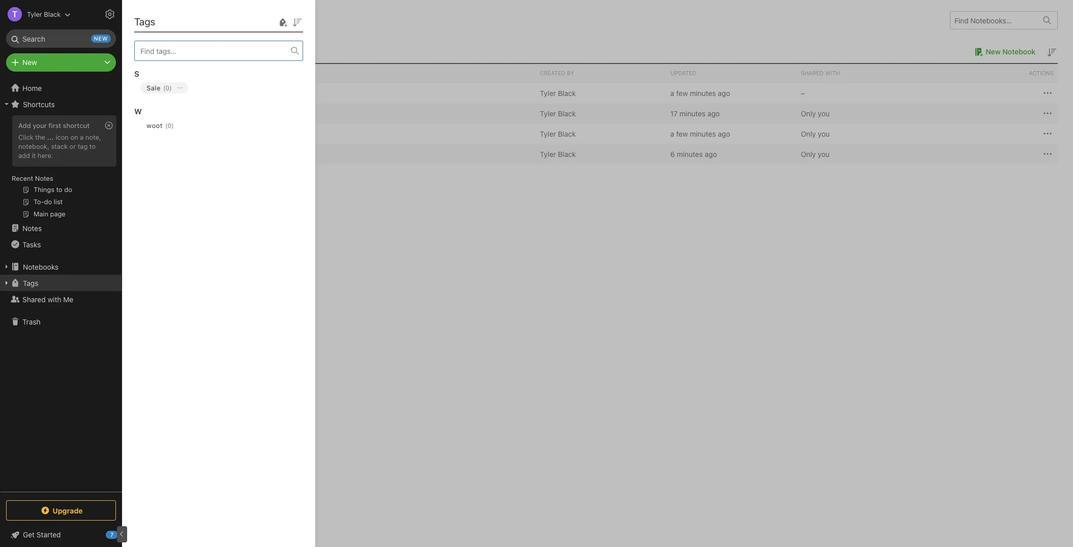 Task type: describe. For each thing, give the bounding box(es) containing it.
0 vertical spatial notes
[[35, 174, 53, 183]]

tyler for things to do row
[[540, 129, 556, 138]]

new search field
[[13, 29, 111, 48]]

black for main page row
[[558, 109, 576, 118]]

) for woot
[[171, 122, 174, 129]]

ago inside main page row
[[708, 109, 720, 118]]

trash link
[[0, 314, 122, 330]]

1 horizontal spatial tags
[[134, 16, 155, 27]]

shared with me
[[22, 295, 73, 304]]

0 for sale
[[166, 84, 169, 92]]

new notebook button
[[972, 46, 1035, 58]]

title button
[[137, 64, 536, 82]]

it
[[32, 151, 36, 160]]

shared with button
[[797, 64, 927, 82]]

things to do row
[[137, 124, 1058, 144]]

notebooks inside "element"
[[137, 14, 186, 26]]

) for sale
[[169, 84, 172, 92]]

started
[[37, 531, 61, 540]]

click
[[18, 133, 33, 141]]

new
[[94, 35, 108, 42]]

new button
[[6, 53, 116, 72]]

only you for 17 minutes ago
[[801, 109, 830, 118]]

Sort field
[[291, 15, 303, 28]]

black inside tyler black field
[[44, 10, 61, 18]]

tyler for 'first notebook' row
[[540, 89, 556, 97]]

get started
[[23, 531, 61, 540]]

notebooks link
[[0, 259, 122, 275]]

new for new
[[22, 58, 37, 67]]

17 minutes ago
[[670, 109, 720, 118]]

row group inside notebooks "element"
[[137, 83, 1058, 164]]

recent
[[12, 174, 33, 183]]

black for to-do list row
[[558, 150, 576, 158]]

new notebook
[[986, 47, 1035, 56]]

minutes inside to-do list row
[[677, 150, 703, 158]]

updated button
[[666, 64, 797, 82]]

( for sale
[[163, 84, 166, 92]]

notebook for new notebook
[[1003, 47, 1035, 56]]

row group containing s
[[134, 61, 311, 147]]

6
[[670, 150, 675, 158]]

stack
[[51, 142, 68, 150]]

by
[[567, 70, 574, 76]]

0 horizontal spatial notebooks
[[23, 263, 59, 271]]

your
[[33, 122, 47, 130]]

Find tags… text field
[[135, 44, 291, 58]]

shared
[[22, 295, 46, 304]]

sale ( 0 )
[[146, 84, 172, 92]]

6 minutes ago
[[670, 150, 717, 158]]

tasks button
[[0, 236, 122, 253]]

upgrade
[[53, 507, 83, 515]]

note,
[[85, 133, 101, 141]]

minutes inside 'first notebook' row
[[690, 89, 716, 97]]

tyler black for main page row
[[540, 109, 576, 118]]

notebook for first notebook
[[185, 89, 217, 97]]

tags button
[[0, 275, 122, 291]]

tag actions field for woot
[[174, 120, 190, 131]]

only for a few minutes ago
[[801, 129, 816, 138]]

black for things to do row
[[558, 129, 576, 138]]

...
[[47, 133, 54, 141]]

first notebook button
[[154, 87, 232, 99]]

a inside icon on a note, notebook, stack or tag to add it here.
[[80, 133, 84, 141]]

sort options image
[[291, 16, 303, 28]]

expand notebooks image
[[3, 263, 11, 271]]

add
[[18, 122, 31, 130]]

sale row
[[134, 80, 311, 95]]

tyler for main page row
[[540, 109, 556, 118]]

tyler inside field
[[27, 10, 42, 18]]

a for –
[[670, 89, 674, 97]]

me
[[63, 295, 73, 304]]

s
[[134, 69, 139, 78]]

a few minutes ago for only you
[[670, 129, 730, 138]]

ago inside 'first notebook' row
[[718, 89, 730, 97]]

first
[[168, 89, 183, 97]]

notebook,
[[18, 142, 49, 150]]

0 for woot
[[168, 122, 171, 129]]

main page row
[[137, 103, 1058, 124]]

settings image
[[104, 8, 116, 20]]

( for woot
[[165, 122, 168, 129]]

tyler black for things to do row
[[540, 129, 576, 138]]

tag actions image
[[174, 122, 190, 130]]

Help and Learning task checklist field
[[0, 527, 122, 544]]

tyler black for to-do list row
[[540, 150, 576, 158]]

you for 6 minutes ago
[[818, 150, 830, 158]]

to-do list row
[[137, 144, 1058, 164]]

arrow image
[[141, 87, 154, 99]]

trash
[[22, 318, 41, 326]]

you for 17 minutes ago
[[818, 109, 830, 118]]



Task type: vqa. For each thing, say whether or not it's contained in the screenshot.
the leftmost 'a'
no



Task type: locate. For each thing, give the bounding box(es) containing it.
tags inside tags button
[[23, 279, 38, 288]]

only you
[[801, 109, 830, 118], [801, 129, 830, 138], [801, 150, 830, 158]]

a inside things to do row
[[670, 129, 674, 138]]

new inside popup button
[[22, 58, 37, 67]]

minutes up 17 minutes ago
[[690, 89, 716, 97]]

notebook
[[1003, 47, 1035, 56], [185, 89, 217, 97]]

0 vertical spatial new
[[986, 47, 1001, 56]]

0 vertical spatial only
[[801, 109, 816, 118]]

new up "actions" button at the top right of the page
[[986, 47, 1001, 56]]

black inside main page row
[[558, 109, 576, 118]]

tree
[[0, 80, 122, 492]]

only you inside things to do row
[[801, 129, 830, 138]]

tag actions field right woot
[[174, 120, 190, 131]]

tags up "1"
[[134, 16, 155, 27]]

shortcuts button
[[0, 96, 122, 112]]

you inside things to do row
[[818, 129, 830, 138]]

shortcut
[[63, 122, 90, 130]]

1 vertical spatial notebook
[[185, 89, 217, 97]]

black
[[44, 10, 61, 18], [558, 89, 576, 97], [558, 109, 576, 118], [558, 129, 576, 138], [558, 150, 576, 158]]

a few minutes ago inside things to do row
[[670, 129, 730, 138]]

0 vertical spatial )
[[169, 84, 172, 92]]

0
[[166, 84, 169, 92], [168, 122, 171, 129]]

title
[[141, 70, 157, 76]]

new inside button
[[986, 47, 1001, 56]]

tyler black inside 'first notebook' row
[[540, 89, 576, 97]]

notes right 'recent'
[[35, 174, 53, 183]]

a few minutes ago for –
[[670, 89, 730, 97]]

only inside to-do list row
[[801, 150, 816, 158]]

1 vertical spatial tags
[[23, 279, 38, 288]]

1 horizontal spatial new
[[986, 47, 1001, 56]]

tasks
[[22, 240, 41, 249]]

home link
[[0, 80, 122, 96]]

you
[[818, 109, 830, 118], [818, 129, 830, 138], [818, 150, 830, 158]]

upgrade button
[[6, 501, 116, 521]]

few for only you
[[676, 129, 688, 138]]

a inside 'first notebook' row
[[670, 89, 674, 97]]

you inside to-do list row
[[818, 150, 830, 158]]

created by
[[540, 70, 574, 76]]

17
[[670, 109, 678, 118]]

notebooks down tasks
[[23, 263, 59, 271]]

notebooks up the notebook at the left top
[[137, 14, 186, 26]]

woot
[[146, 122, 163, 130]]

a for only you
[[670, 129, 674, 138]]

tag actions field inside sale row
[[172, 82, 188, 94]]

new up "home"
[[22, 58, 37, 67]]

3 you from the top
[[818, 150, 830, 158]]

tags
[[134, 16, 155, 27], [23, 279, 38, 288]]

only you inside to-do list row
[[801, 150, 830, 158]]

tags up shared
[[23, 279, 38, 288]]

woot ( 0 )
[[146, 122, 174, 130]]

black up search text box
[[44, 10, 61, 18]]

1 vertical spatial notebooks
[[23, 263, 59, 271]]

row group
[[134, 61, 311, 147], [137, 83, 1058, 164]]

1 vertical spatial you
[[818, 129, 830, 138]]

created by button
[[536, 64, 666, 82]]

black inside 'first notebook' row
[[558, 89, 576, 97]]

1 a few minutes ago from the top
[[670, 89, 730, 97]]

1
[[137, 47, 141, 56]]

notebook
[[143, 47, 177, 56]]

0 inside "sale ( 0 )"
[[166, 84, 169, 92]]

1 horizontal spatial notebook
[[1003, 47, 1035, 56]]

2 vertical spatial you
[[818, 150, 830, 158]]

ago right 17
[[708, 109, 720, 118]]

a
[[670, 89, 674, 97], [670, 129, 674, 138], [80, 133, 84, 141]]

notebooks
[[137, 14, 186, 26], [23, 263, 59, 271]]

tyler inside 'first notebook' row
[[540, 89, 556, 97]]

tyler
[[27, 10, 42, 18], [540, 89, 556, 97], [540, 109, 556, 118], [540, 129, 556, 138], [540, 150, 556, 158]]

black down by
[[558, 89, 576, 97]]

1 horizontal spatial notebooks
[[137, 14, 186, 26]]

w
[[134, 107, 142, 116]]

( inside "sale ( 0 )"
[[163, 84, 166, 92]]

icon on a note, notebook, stack or tag to add it here.
[[18, 133, 101, 160]]

1 vertical spatial only
[[801, 129, 816, 138]]

0 vertical spatial you
[[818, 109, 830, 118]]

recent notes
[[12, 174, 53, 183]]

tyler black for 'first notebook' row
[[540, 89, 576, 97]]

with
[[48, 295, 61, 304]]

only for 6 minutes ago
[[801, 150, 816, 158]]

actions button
[[927, 64, 1058, 82]]

black for 'first notebook' row
[[558, 89, 576, 97]]

1 vertical spatial notes
[[22, 224, 42, 233]]

few for –
[[676, 89, 688, 97]]

ago inside things to do row
[[718, 129, 730, 138]]

1 vertical spatial 0
[[168, 122, 171, 129]]

tyler for to-do list row
[[540, 150, 556, 158]]

click to collapse image
[[118, 529, 126, 541]]

2 only you from the top
[[801, 129, 830, 138]]

0 vertical spatial notebook
[[1003, 47, 1035, 56]]

0 horizontal spatial new
[[22, 58, 37, 67]]

0 horizontal spatial tags
[[23, 279, 38, 288]]

minutes inside main page row
[[680, 109, 706, 118]]

minutes right 6
[[677, 150, 703, 158]]

the
[[35, 133, 45, 141]]

notes
[[35, 174, 53, 183], [22, 224, 42, 233]]

row group containing first notebook
[[137, 83, 1058, 164]]

notebook up the 'actions'
[[1003, 47, 1035, 56]]

icon
[[56, 133, 69, 141]]

notebook inside row
[[185, 89, 217, 97]]

updated
[[670, 70, 696, 76]]

1 vertical spatial a few minutes ago
[[670, 129, 730, 138]]

a right on
[[80, 133, 84, 141]]

tag actions field for sale
[[172, 82, 188, 94]]

0 vertical spatial tag actions field
[[172, 82, 188, 94]]

minutes down 17 minutes ago
[[690, 129, 716, 138]]

click the ...
[[18, 133, 54, 141]]

tyler black inside main page row
[[540, 109, 576, 118]]

0 vertical spatial few
[[676, 89, 688, 97]]

Find Notebooks… text field
[[951, 12, 1037, 29]]

home
[[22, 84, 42, 92]]

shared with me link
[[0, 291, 122, 308]]

few inside things to do row
[[676, 129, 688, 138]]

notes inside notes link
[[22, 224, 42, 233]]

group containing add your first shortcut
[[0, 112, 122, 224]]

0 left the tag actions icon
[[168, 122, 171, 129]]

few down 17
[[676, 129, 688, 138]]

0 horizontal spatial notebook
[[185, 89, 217, 97]]

ago down updated button
[[718, 89, 730, 97]]

) right sale
[[169, 84, 172, 92]]

tyler black inside field
[[27, 10, 61, 18]]

tyler black
[[27, 10, 61, 18], [540, 89, 576, 97], [540, 109, 576, 118], [540, 129, 576, 138], [540, 150, 576, 158]]

2 vertical spatial only you
[[801, 150, 830, 158]]

Search text field
[[13, 29, 109, 48]]

ago
[[718, 89, 730, 97], [708, 109, 720, 118], [718, 129, 730, 138], [705, 150, 717, 158]]

new
[[986, 47, 1001, 56], [22, 58, 37, 67]]

first
[[48, 122, 61, 130]]

only
[[801, 109, 816, 118], [801, 129, 816, 138], [801, 150, 816, 158]]

0 vertical spatial notebooks
[[137, 14, 186, 26]]

ago right 6
[[705, 150, 717, 158]]

expand tags image
[[3, 279, 11, 287]]

tyler black inside things to do row
[[540, 129, 576, 138]]

black up to-do list row
[[558, 129, 576, 138]]

) inside the woot ( 0 )
[[171, 122, 174, 129]]

minutes
[[690, 89, 716, 97], [680, 109, 706, 118], [690, 129, 716, 138], [677, 150, 703, 158]]

a few minutes ago up 17 minutes ago
[[670, 89, 730, 97]]

tyler inside things to do row
[[540, 129, 556, 138]]

( inside the woot ( 0 )
[[165, 122, 168, 129]]

shared
[[801, 70, 824, 76]]

on
[[70, 133, 78, 141]]

a up 6
[[670, 129, 674, 138]]

black down things to do row
[[558, 150, 576, 158]]

only inside things to do row
[[801, 129, 816, 138]]

few
[[676, 89, 688, 97], [676, 129, 688, 138]]

notes up tasks
[[22, 224, 42, 233]]

a up 17
[[670, 89, 674, 97]]

1 only you from the top
[[801, 109, 830, 118]]

actions
[[1029, 70, 1054, 76]]

first notebook row
[[137, 83, 1058, 103]]

tag actions field right sale
[[172, 82, 188, 94]]

to
[[89, 142, 96, 150]]

tyler inside main page row
[[540, 109, 556, 118]]

1 vertical spatial only you
[[801, 129, 830, 138]]

tree containing home
[[0, 80, 122, 492]]

only you for 6 minutes ago
[[801, 150, 830, 158]]

1 few from the top
[[676, 89, 688, 97]]

notebooks element
[[122, 0, 1073, 548]]

shared with
[[801, 70, 840, 76]]

2 you from the top
[[818, 129, 830, 138]]

only you for a few minutes ago
[[801, 129, 830, 138]]

ago inside to-do list row
[[705, 150, 717, 158]]

–
[[801, 89, 805, 97]]

a few minutes ago
[[670, 89, 730, 97], [670, 129, 730, 138]]

tyler inside to-do list row
[[540, 150, 556, 158]]

few down updated
[[676, 89, 688, 97]]

create new tag image
[[277, 16, 289, 28]]

black down 'first notebook' row
[[558, 109, 576, 118]]

black inside to-do list row
[[558, 150, 576, 158]]

only you inside main page row
[[801, 109, 830, 118]]

1 notebook
[[137, 47, 177, 56]]

first notebook
[[168, 89, 217, 97]]

1 vertical spatial tag actions field
[[174, 120, 190, 131]]

notes link
[[0, 220, 122, 236]]

3 only from the top
[[801, 150, 816, 158]]

)
[[169, 84, 172, 92], [171, 122, 174, 129]]

3 only you from the top
[[801, 150, 830, 158]]

1 vertical spatial )
[[171, 122, 174, 129]]

minutes inside things to do row
[[690, 129, 716, 138]]

0 vertical spatial a few minutes ago
[[670, 89, 730, 97]]

a few minutes ago inside 'first notebook' row
[[670, 89, 730, 97]]

sale
[[146, 84, 161, 92]]

get
[[23, 531, 35, 540]]

tyler black inside to-do list row
[[540, 150, 576, 158]]

2 only from the top
[[801, 129, 816, 138]]

a few minutes ago down 17 minutes ago
[[670, 129, 730, 138]]

1 vertical spatial new
[[22, 58, 37, 67]]

Tag actions field
[[172, 82, 188, 94], [174, 120, 190, 131]]

( right woot
[[165, 122, 168, 129]]

) right woot
[[171, 122, 174, 129]]

black inside things to do row
[[558, 129, 576, 138]]

new for new notebook
[[986, 47, 1001, 56]]

(
[[163, 84, 166, 92], [165, 122, 168, 129]]

created
[[540, 70, 565, 76]]

2 few from the top
[[676, 129, 688, 138]]

few inside 'first notebook' row
[[676, 89, 688, 97]]

2 a few minutes ago from the top
[[670, 129, 730, 138]]

shortcuts
[[23, 100, 55, 109]]

add
[[18, 151, 30, 160]]

you inside main page row
[[818, 109, 830, 118]]

0 vertical spatial only you
[[801, 109, 830, 118]]

group
[[0, 112, 122, 224]]

with
[[825, 70, 840, 76]]

notebook right the "first"
[[185, 89, 217, 97]]

1 only from the top
[[801, 109, 816, 118]]

1 vertical spatial few
[[676, 129, 688, 138]]

2 vertical spatial only
[[801, 150, 816, 158]]

tag
[[78, 142, 88, 150]]

0 vertical spatial (
[[163, 84, 166, 92]]

7
[[110, 532, 114, 539]]

0 inside the woot ( 0 )
[[168, 122, 171, 129]]

0 vertical spatial 0
[[166, 84, 169, 92]]

you for a few minutes ago
[[818, 129, 830, 138]]

Account field
[[0, 4, 71, 24]]

1 vertical spatial (
[[165, 122, 168, 129]]

( right sale
[[163, 84, 166, 92]]

only for 17 minutes ago
[[801, 109, 816, 118]]

1 you from the top
[[818, 109, 830, 118]]

add your first shortcut
[[18, 122, 90, 130]]

here.
[[38, 151, 53, 160]]

or
[[69, 142, 76, 150]]

only inside main page row
[[801, 109, 816, 118]]

) inside "sale ( 0 )"
[[169, 84, 172, 92]]

minutes right 17
[[680, 109, 706, 118]]

0 right sale
[[166, 84, 169, 92]]

0 vertical spatial tags
[[134, 16, 155, 27]]

ago down 17 minutes ago
[[718, 129, 730, 138]]



